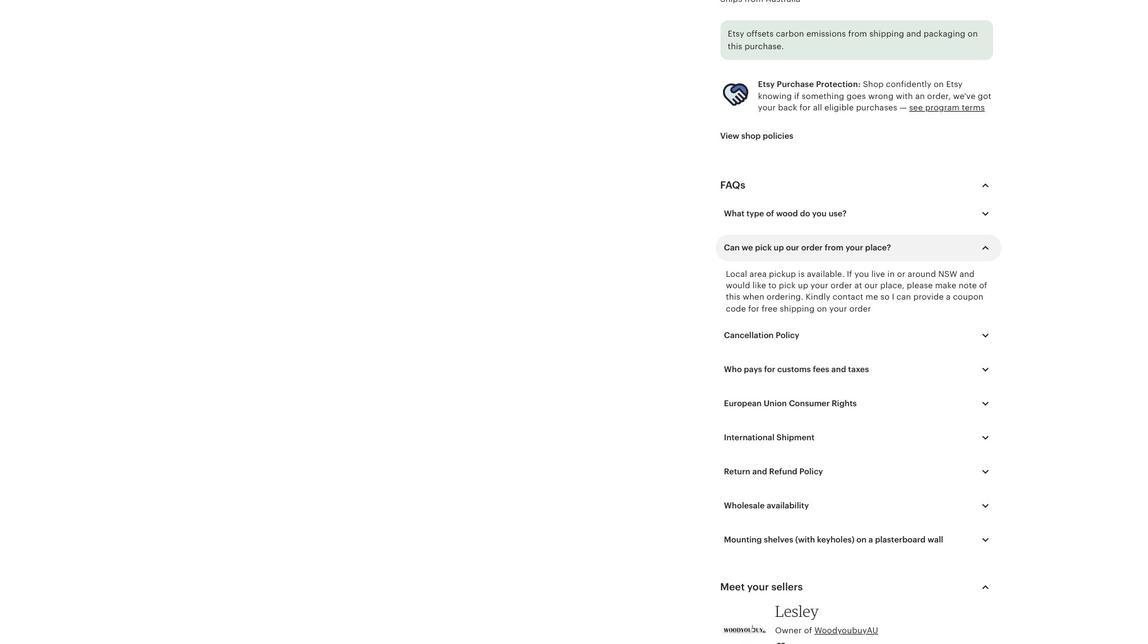 Task type: describe. For each thing, give the bounding box(es) containing it.
rights
[[832, 399, 857, 408]]

back
[[778, 103, 798, 112]]

make
[[935, 281, 957, 290]]

woodyoubuyau
[[815, 626, 879, 635]]

with
[[896, 91, 913, 101]]

and inside the local area pickup is available. if you live in or around nsw and would like to pick up your order at our place, please make note of this when ordering. kindly contact me so i can provide a coupon code for free shipping on your order
[[960, 270, 975, 279]]

return
[[724, 467, 751, 476]]

use?
[[829, 209, 847, 218]]

international shipment
[[724, 433, 815, 442]]

pick inside dropdown button
[[755, 243, 772, 252]]

european union consumer rights button
[[715, 390, 1002, 417]]

plasterboard
[[875, 535, 926, 544]]

who pays for customs fees and taxes button
[[715, 356, 1002, 383]]

2 vertical spatial order
[[850, 304, 871, 313]]

all
[[813, 103, 822, 112]]

area
[[750, 270, 767, 279]]

international shipment button
[[715, 425, 1002, 451]]

would
[[726, 281, 750, 290]]

shop
[[742, 131, 761, 141]]

on inside 'dropdown button'
[[857, 535, 867, 544]]

can
[[724, 243, 740, 252]]

fees
[[813, 365, 830, 374]]

wrong
[[868, 91, 894, 101]]

on inside shop confidently on etsy knowing if something goes wrong with an order, we've got your back for all eligible purchases —
[[934, 80, 944, 89]]

view
[[720, 131, 740, 141]]

faqs button
[[709, 170, 1004, 201]]

faqs
[[720, 180, 746, 191]]

mounting shelves (with keyholes) on a plasterboard wall
[[724, 535, 944, 544]]

meet
[[720, 582, 745, 592]]

shop
[[863, 80, 884, 89]]

something
[[802, 91, 845, 101]]

coupon
[[953, 292, 984, 302]]

terms
[[962, 103, 985, 112]]

got
[[978, 91, 992, 101]]

wall
[[928, 535, 944, 544]]

for inside who pays for customs fees and taxes dropdown button
[[764, 365, 776, 374]]

knowing
[[758, 91, 792, 101]]

etsy inside shop confidently on etsy knowing if something goes wrong with an order, we've got your back for all eligible purchases —
[[946, 80, 963, 89]]

can
[[897, 292, 911, 302]]

0 vertical spatial policy
[[776, 330, 800, 340]]

live
[[872, 270, 885, 279]]

taxes
[[848, 365, 869, 374]]

eligible
[[825, 103, 854, 112]]

what type of wood do you use?
[[724, 209, 847, 218]]

from inside dropdown button
[[825, 243, 844, 252]]

you inside the local area pickup is available. if you live in or around nsw and would like to pick up your order at our place, please make note of this when ordering. kindly contact me so i can provide a coupon code for free shipping on your order
[[855, 270, 869, 279]]

meet your sellers
[[720, 582, 803, 592]]

carbon
[[776, 29, 804, 39]]

view shop policies
[[720, 131, 794, 141]]

this inside etsy offsets carbon emissions from shipping and packaging on this purchase.
[[728, 42, 743, 51]]

1 vertical spatial order
[[831, 281, 853, 290]]

we
[[742, 243, 753, 252]]

on inside etsy offsets carbon emissions from shipping and packaging on this purchase.
[[968, 29, 978, 39]]

owner
[[775, 626, 802, 635]]

from inside etsy offsets carbon emissions from shipping and packaging on this purchase.
[[848, 29, 867, 39]]

wholesale availability
[[724, 501, 809, 510]]

see program terms link
[[909, 103, 985, 112]]

shelves
[[764, 535, 794, 544]]

pickup
[[769, 270, 796, 279]]

mounting
[[724, 535, 762, 544]]

purchase
[[777, 80, 814, 89]]

pays
[[744, 365, 762, 374]]

ordering.
[[767, 292, 804, 302]]

kindly
[[806, 292, 831, 302]]

provide
[[914, 292, 944, 302]]

cancellation policy
[[724, 330, 800, 340]]

purchases
[[856, 103, 898, 112]]

our inside the local area pickup is available. if you live in or around nsw and would like to pick up your order at our place, please make note of this when ordering. kindly contact me so i can provide a coupon code for free shipping on your order
[[865, 281, 878, 290]]

our inside dropdown button
[[786, 243, 799, 252]]

wholesale availability button
[[715, 493, 1002, 519]]

refund
[[769, 467, 798, 476]]

in
[[888, 270, 895, 279]]

offsets
[[747, 29, 774, 39]]

international
[[724, 433, 775, 442]]

shop confidently on etsy knowing if something goes wrong with an order, we've got your back for all eligible purchases —
[[758, 80, 992, 112]]

or
[[897, 270, 906, 279]]

see
[[909, 103, 923, 112]]

who pays for customs fees and taxes
[[724, 365, 869, 374]]

see program terms
[[909, 103, 985, 112]]

we've
[[953, 91, 976, 101]]

at
[[855, 281, 863, 290]]

code
[[726, 304, 746, 313]]

keyholes)
[[817, 535, 855, 544]]

consumer
[[789, 399, 830, 408]]

so
[[881, 292, 890, 302]]

what type of wood do you use? button
[[715, 201, 1002, 227]]



Task type: locate. For each thing, give the bounding box(es) containing it.
for
[[800, 103, 811, 112], [748, 304, 760, 313], [764, 365, 776, 374]]

you right do
[[812, 209, 827, 218]]

available.
[[807, 270, 845, 279]]

1 vertical spatial of
[[979, 281, 988, 290]]

policies
[[763, 131, 794, 141]]

0 vertical spatial of
[[766, 209, 774, 218]]

from right emissions
[[848, 29, 867, 39]]

0 horizontal spatial shipping
[[780, 304, 815, 313]]

2 horizontal spatial for
[[800, 103, 811, 112]]

0 horizontal spatial from
[[825, 243, 844, 252]]

emissions
[[807, 29, 846, 39]]

return and refund policy
[[724, 467, 823, 476]]

pick
[[755, 243, 772, 252], [779, 281, 796, 290]]

a inside the local area pickup is available. if you live in or around nsw and would like to pick up your order at our place, please make note of this when ordering. kindly contact me so i can provide a coupon code for free shipping on your order
[[946, 292, 951, 302]]

shipping inside etsy offsets carbon emissions from shipping and packaging on this purchase.
[[870, 29, 904, 39]]

european union consumer rights
[[724, 399, 857, 408]]

your right meet
[[747, 582, 769, 592]]

your down knowing on the right top of page
[[758, 103, 776, 112]]

0 vertical spatial our
[[786, 243, 799, 252]]

0 vertical spatial from
[[848, 29, 867, 39]]

order inside dropdown button
[[801, 243, 823, 252]]

from up available.
[[825, 243, 844, 252]]

on right keyholes)
[[857, 535, 867, 544]]

note
[[959, 281, 977, 290]]

return and refund policy button
[[715, 459, 1002, 485]]

etsy offsets carbon emissions from shipping and packaging on this purchase.
[[728, 29, 978, 51]]

order up contact
[[831, 281, 853, 290]]

lesley
[[775, 602, 819, 621]]

woodyoubuyau link
[[815, 626, 879, 635]]

place?
[[865, 243, 891, 252]]

union
[[764, 399, 787, 408]]

a down make
[[946, 292, 951, 302]]

0 horizontal spatial a
[[869, 535, 873, 544]]

etsy up the we've
[[946, 80, 963, 89]]

1 vertical spatial you
[[855, 270, 869, 279]]

around
[[908, 270, 936, 279]]

place,
[[880, 281, 905, 290]]

1 vertical spatial this
[[726, 292, 741, 302]]

program
[[925, 103, 960, 112]]

and up note
[[960, 270, 975, 279]]

—
[[900, 103, 907, 112]]

for down when
[[748, 304, 760, 313]]

0 vertical spatial shipping
[[870, 29, 904, 39]]

can we pick up our order from your place?
[[724, 243, 891, 252]]

0 horizontal spatial you
[[812, 209, 827, 218]]

1 horizontal spatial from
[[848, 29, 867, 39]]

wood
[[776, 209, 798, 218]]

you up at
[[855, 270, 869, 279]]

goes
[[847, 91, 866, 101]]

1 horizontal spatial pick
[[779, 281, 796, 290]]

etsy inside etsy offsets carbon emissions from shipping and packaging on this purchase.
[[728, 29, 744, 39]]

on right packaging at top
[[968, 29, 978, 39]]

order up is
[[801, 243, 823, 252]]

1 vertical spatial policy
[[800, 467, 823, 476]]

pick inside the local area pickup is available. if you live in or around nsw and would like to pick up your order at our place, please make note of this when ordering. kindly contact me so i can provide a coupon code for free shipping on your order
[[779, 281, 796, 290]]

european
[[724, 399, 762, 408]]

up down is
[[798, 281, 809, 290]]

this left the purchase.
[[728, 42, 743, 51]]

an
[[915, 91, 925, 101]]

1 horizontal spatial shipping
[[870, 29, 904, 39]]

1 vertical spatial from
[[825, 243, 844, 252]]

can we pick up our order from your place? button
[[715, 235, 1002, 261]]

purchase.
[[745, 42, 784, 51]]

your up kindly on the right of the page
[[811, 281, 829, 290]]

when
[[743, 292, 765, 302]]

for inside the local area pickup is available. if you live in or around nsw and would like to pick up your order at our place, please make note of this when ordering. kindly contact me so i can provide a coupon code for free shipping on your order
[[748, 304, 760, 313]]

if
[[794, 91, 800, 101]]

2 vertical spatial for
[[764, 365, 776, 374]]

for left "all"
[[800, 103, 811, 112]]

1 vertical spatial our
[[865, 281, 878, 290]]

mounting shelves (with keyholes) on a plasterboard wall button
[[715, 527, 1002, 553]]

lesley owner of woodyoubuyau
[[775, 602, 879, 635]]

view shop policies button
[[711, 125, 803, 148]]

me
[[866, 292, 878, 302]]

of for lesley
[[804, 626, 812, 635]]

order down me at the top of the page
[[850, 304, 871, 313]]

our up me at the top of the page
[[865, 281, 878, 290]]

our up is
[[786, 243, 799, 252]]

0 vertical spatial this
[[728, 42, 743, 51]]

shipping inside the local area pickup is available. if you live in or around nsw and would like to pick up your order at our place, please make note of this when ordering. kindly contact me so i can provide a coupon code for free shipping on your order
[[780, 304, 815, 313]]

1 horizontal spatial for
[[764, 365, 776, 374]]

(with
[[796, 535, 815, 544]]

of inside the local area pickup is available. if you live in or around nsw and would like to pick up your order at our place, please make note of this when ordering. kindly contact me so i can provide a coupon code for free shipping on your order
[[979, 281, 988, 290]]

your
[[758, 103, 776, 112], [846, 243, 863, 252], [811, 281, 829, 290], [830, 304, 847, 313], [747, 582, 769, 592]]

1 vertical spatial up
[[798, 281, 809, 290]]

meet your sellers button
[[709, 572, 1004, 603]]

for inside shop confidently on etsy knowing if something goes wrong with an order, we've got your back for all eligible purchases —
[[800, 103, 811, 112]]

local
[[726, 270, 747, 279]]

of right type
[[766, 209, 774, 218]]

who
[[724, 365, 742, 374]]

on up order,
[[934, 80, 944, 89]]

on down kindly on the right of the page
[[817, 304, 827, 313]]

nsw
[[939, 270, 958, 279]]

local area pickup is available. if you live in or around nsw and would like to pick up your order at our place, please make note of this when ordering. kindly contact me so i can provide a coupon code for free shipping on your order
[[726, 270, 988, 313]]

0 vertical spatial order
[[801, 243, 823, 252]]

0 vertical spatial for
[[800, 103, 811, 112]]

shipping up shop
[[870, 29, 904, 39]]

and right return
[[753, 467, 767, 476]]

of right note
[[979, 281, 988, 290]]

1 horizontal spatial you
[[855, 270, 869, 279]]

and inside etsy offsets carbon emissions from shipping and packaging on this purchase.
[[907, 29, 922, 39]]

a left plasterboard
[[869, 535, 873, 544]]

etsy for etsy offsets carbon emissions from shipping and packaging on this purchase.
[[728, 29, 744, 39]]

you
[[812, 209, 827, 218], [855, 270, 869, 279]]

1 horizontal spatial etsy
[[758, 80, 775, 89]]

lesley image
[[720, 606, 768, 644]]

your inside shop confidently on etsy knowing if something goes wrong with an order, we've got your back for all eligible purchases —
[[758, 103, 776, 112]]

your down contact
[[830, 304, 847, 313]]

and right fees
[[832, 365, 846, 374]]

a
[[946, 292, 951, 302], [869, 535, 873, 544]]

i
[[892, 292, 895, 302]]

0 vertical spatial pick
[[755, 243, 772, 252]]

up up 'pickup'
[[774, 243, 784, 252]]

0 vertical spatial a
[[946, 292, 951, 302]]

this inside the local area pickup is available. if you live in or around nsw and would like to pick up your order at our place, please make note of this when ordering. kindly contact me so i can provide a coupon code for free shipping on your order
[[726, 292, 741, 302]]

up inside the local area pickup is available. if you live in or around nsw and would like to pick up your order at our place, please make note of this when ordering. kindly contact me so i can provide a coupon code for free shipping on your order
[[798, 281, 809, 290]]

cancellation policy button
[[715, 322, 1002, 349]]

up inside can we pick up our order from your place? dropdown button
[[774, 243, 784, 252]]

1 vertical spatial pick
[[779, 281, 796, 290]]

etsy purchase protection:
[[758, 80, 861, 89]]

from
[[848, 29, 867, 39], [825, 243, 844, 252]]

0 horizontal spatial pick
[[755, 243, 772, 252]]

etsy
[[728, 29, 744, 39], [758, 80, 775, 89], [946, 80, 963, 89]]

contact
[[833, 292, 864, 302]]

etsy for etsy purchase protection:
[[758, 80, 775, 89]]

1 horizontal spatial our
[[865, 281, 878, 290]]

is
[[799, 270, 805, 279]]

packaging
[[924, 29, 966, 39]]

0 vertical spatial up
[[774, 243, 784, 252]]

of for what
[[766, 209, 774, 218]]

please
[[907, 281, 933, 290]]

1 horizontal spatial up
[[798, 281, 809, 290]]

to
[[769, 281, 777, 290]]

like
[[753, 281, 766, 290]]

on inside the local area pickup is available. if you live in or around nsw and would like to pick up your order at our place, please make note of this when ordering. kindly contact me so i can provide a coupon code for free shipping on your order
[[817, 304, 827, 313]]

policy right refund
[[800, 467, 823, 476]]

of inside lesley owner of woodyoubuyau
[[804, 626, 812, 635]]

confidently
[[886, 80, 932, 89]]

of inside what type of wood do you use? dropdown button
[[766, 209, 774, 218]]

what
[[724, 209, 745, 218]]

pick up ordering.
[[779, 281, 796, 290]]

protection:
[[816, 80, 861, 89]]

of right owner at bottom
[[804, 626, 812, 635]]

and left packaging at top
[[907, 29, 922, 39]]

1 horizontal spatial a
[[946, 292, 951, 302]]

0 horizontal spatial for
[[748, 304, 760, 313]]

on
[[968, 29, 978, 39], [934, 80, 944, 89], [817, 304, 827, 313], [857, 535, 867, 544]]

1 horizontal spatial of
[[804, 626, 812, 635]]

type
[[747, 209, 764, 218]]

1 vertical spatial a
[[869, 535, 873, 544]]

etsy up knowing on the right top of page
[[758, 80, 775, 89]]

your left the place?
[[846, 243, 863, 252]]

2 horizontal spatial of
[[979, 281, 988, 290]]

0 horizontal spatial etsy
[[728, 29, 744, 39]]

2 vertical spatial of
[[804, 626, 812, 635]]

a inside the mounting shelves (with keyholes) on a plasterboard wall 'dropdown button'
[[869, 535, 873, 544]]

0 vertical spatial you
[[812, 209, 827, 218]]

if
[[847, 270, 853, 279]]

0 horizontal spatial our
[[786, 243, 799, 252]]

and
[[907, 29, 922, 39], [960, 270, 975, 279], [832, 365, 846, 374], [753, 467, 767, 476]]

cancellation
[[724, 330, 774, 340]]

order,
[[927, 91, 951, 101]]

pick right we at the right
[[755, 243, 772, 252]]

policy down free
[[776, 330, 800, 340]]

0 horizontal spatial of
[[766, 209, 774, 218]]

policy
[[776, 330, 800, 340], [800, 467, 823, 476]]

shipping down ordering.
[[780, 304, 815, 313]]

for right pays
[[764, 365, 776, 374]]

free
[[762, 304, 778, 313]]

2 horizontal spatial etsy
[[946, 80, 963, 89]]

you inside what type of wood do you use? dropdown button
[[812, 209, 827, 218]]

0 horizontal spatial up
[[774, 243, 784, 252]]

shipment
[[777, 433, 815, 442]]

sellers
[[772, 582, 803, 592]]

1 vertical spatial shipping
[[780, 304, 815, 313]]

this up 'code'
[[726, 292, 741, 302]]

1 vertical spatial for
[[748, 304, 760, 313]]

etsy left 'offsets'
[[728, 29, 744, 39]]



Task type: vqa. For each thing, say whether or not it's contained in the screenshot.
Etsy offsets carbon emissions from shipping and packaging on this purchase.
yes



